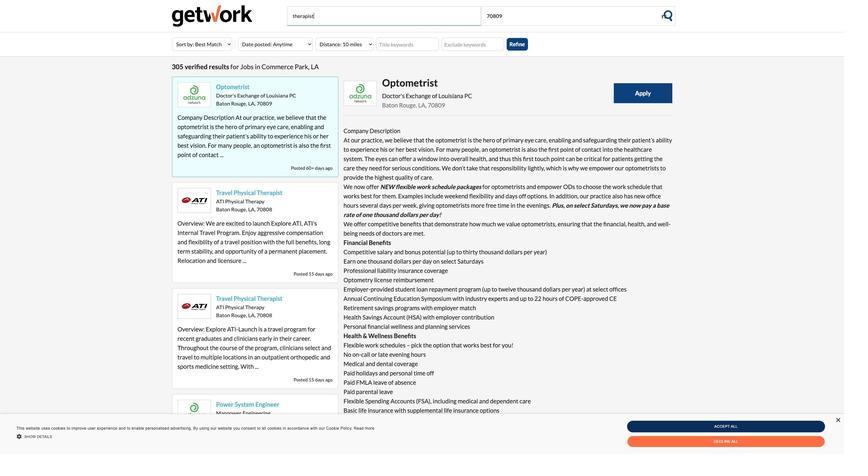 Task type: locate. For each thing, give the bounding box(es) containing it.
1 appcast xcelerate (cpa) image from the top
[[178, 82, 211, 107]]

alert
[[0, 414, 845, 454]]

appcast xcelerate (cpa) image
[[178, 82, 211, 107], [178, 188, 211, 213], [178, 294, 211, 319], [178, 400, 211, 425]]

Exclude keywords text field
[[442, 38, 504, 51]]

getwork logo image
[[172, 5, 252, 27]]

4 appcast xcelerate (cpa) image from the top
[[178, 400, 211, 425]]

2 appcast xcelerate (cpa) image from the top
[[178, 188, 211, 213]]

City, state or zip text field
[[482, 6, 662, 26]]



Task type: vqa. For each thing, say whether or not it's contained in the screenshot.
the Line drawing of a woman sitting in front of a computer with a plant to her right image
no



Task type: describe. For each thing, give the bounding box(es) containing it.
3 appcast xcelerate (cpa) image from the top
[[178, 294, 211, 319]]

Job title, company or keywords text field
[[287, 6, 482, 26]]

Title keywords text field
[[377, 38, 439, 51]]



